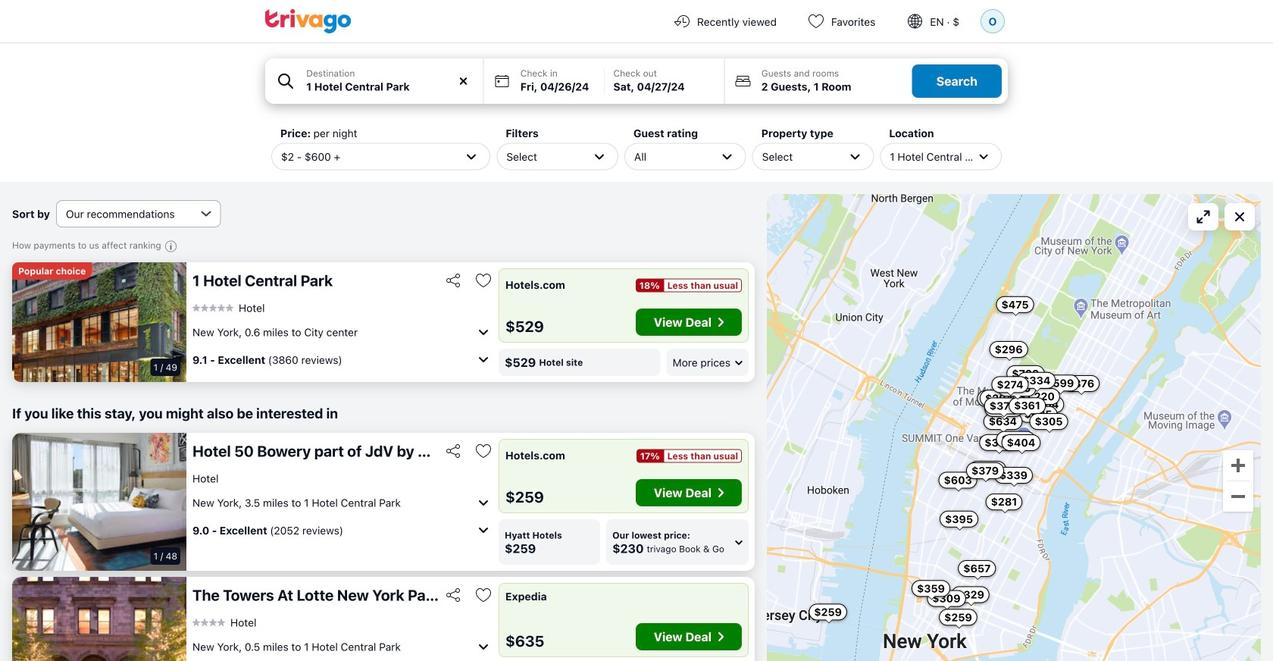 Task type: vqa. For each thing, say whether or not it's contained in the screenshot.
1 Hotel Central Park, (New York, USA) image
yes



Task type: locate. For each thing, give the bounding box(es) containing it.
hotel 50 bowery part of jdv by hyatt, (new york, usa) image
[[12, 433, 187, 571]]

None field
[[265, 58, 484, 104]]

Where to? search field
[[306, 79, 474, 95]]



Task type: describe. For each thing, give the bounding box(es) containing it.
the towers at lotte new york palace, (new york, usa) image
[[12, 577, 187, 661]]

map region
[[767, 194, 1262, 661]]

trivago logo image
[[265, 9, 352, 33]]

1 hotel central park, (new york, usa) image
[[12, 262, 187, 382]]

clear image
[[457, 74, 471, 88]]



